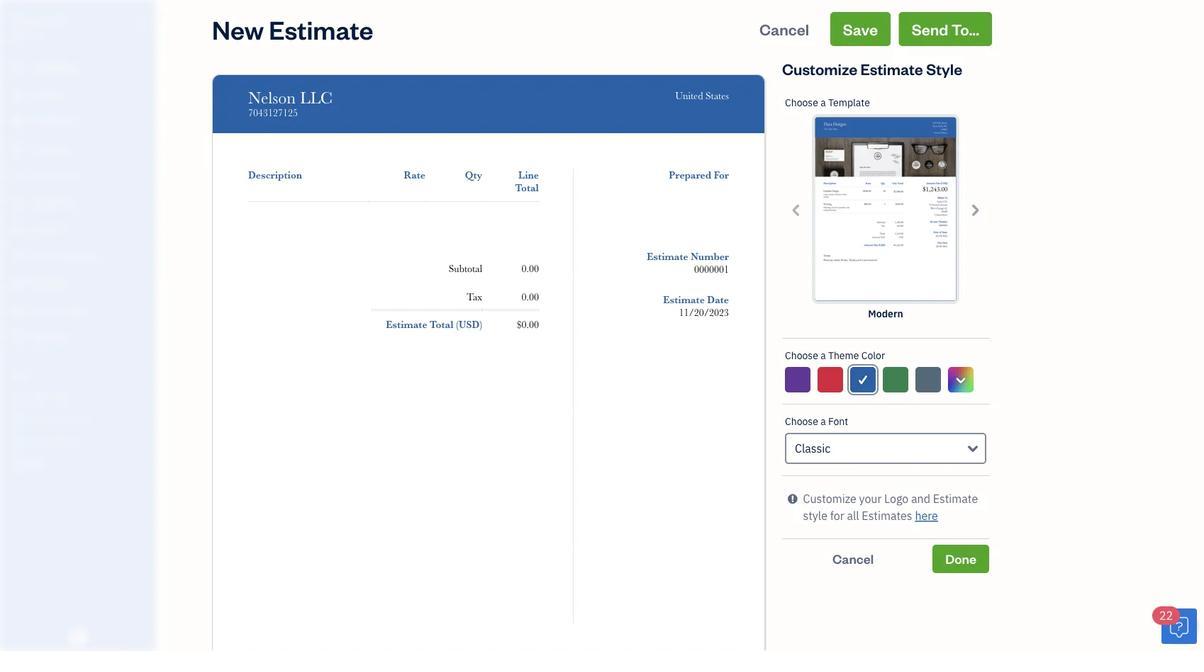 Task type: describe. For each thing, give the bounding box(es) containing it.
settings image
[[11, 458, 152, 470]]

Estimate date in MM/DD/YYYY format text field
[[655, 307, 741, 319]]

here
[[915, 509, 938, 524]]

nelson llc 7043127125
[[248, 88, 333, 118]]

choose for choose a font
[[785, 415, 818, 428]]

2 0.00 from the top
[[522, 292, 539, 303]]

modern
[[868, 307, 903, 321]]

for
[[714, 170, 729, 181]]

Enter an Estimate # text field
[[694, 264, 729, 276]]

subtotal
[[449, 263, 482, 275]]

done button
[[933, 545, 989, 574]]

send
[[912, 19, 949, 39]]

save button
[[830, 12, 891, 46]]

dashboard image
[[9, 62, 26, 76]]

font
[[828, 415, 848, 428]]

template
[[828, 96, 870, 109]]

llc for nelson llc owner
[[50, 12, 69, 27]]

payment image
[[9, 170, 26, 184]]

apps image
[[11, 367, 152, 379]]

nelson for nelson llc owner
[[11, 12, 48, 27]]

date
[[707, 295, 729, 306]]

0 vertical spatial cancel button
[[747, 12, 822, 46]]

project image
[[9, 223, 26, 238]]

llc for nelson llc 7043127125
[[300, 88, 333, 107]]

prepared for
[[669, 170, 729, 181]]

and
[[911, 492, 931, 507]]

choose for choose a theme color
[[785, 349, 818, 362]]

bank connections image
[[11, 436, 152, 447]]

cancel for the topmost cancel button
[[760, 19, 809, 39]]

to...
[[952, 19, 980, 39]]

exclamationcircle image
[[788, 491, 798, 508]]

estimate date
[[663, 295, 729, 306]]

send to...
[[912, 19, 980, 39]]

new
[[212, 12, 264, 46]]

style
[[803, 509, 828, 524]]

1 vertical spatial cancel button
[[782, 545, 924, 574]]

line total
[[515, 170, 539, 194]]

main element
[[0, 0, 192, 652]]

customize your logo and estimate style for all estimates
[[803, 492, 978, 524]]

logo
[[885, 492, 909, 507]]

previous image
[[789, 202, 805, 218]]

client image
[[9, 89, 26, 103]]

choose a font
[[785, 415, 848, 428]]

total for line
[[515, 182, 539, 194]]

next image
[[967, 202, 983, 218]]

nelson llc owner
[[11, 12, 69, 40]]

united states
[[675, 90, 729, 101]]

cancel for the bottommost cancel button
[[833, 551, 874, 568]]

choose a font element
[[782, 405, 989, 477]]

22
[[1160, 609, 1173, 624]]

resource center badge image
[[1162, 609, 1197, 645]]

tax
[[467, 292, 482, 303]]

your
[[859, 492, 882, 507]]

for
[[830, 509, 845, 524]]

7043127125
[[248, 107, 298, 118]]

color
[[862, 349, 885, 362]]

team members image
[[11, 390, 152, 401]]

invoice image
[[9, 143, 26, 157]]

prepared
[[669, 170, 712, 181]]

1 0.00 from the top
[[522, 263, 539, 275]]

customize estimate style
[[782, 59, 963, 79]]

choose a template
[[785, 96, 870, 109]]

description
[[248, 170, 302, 181]]



Task type: locate. For each thing, give the bounding box(es) containing it.
1 vertical spatial llc
[[300, 88, 333, 107]]

a for template
[[821, 96, 826, 109]]

1 horizontal spatial cancel
[[833, 551, 874, 568]]

send to... button
[[899, 12, 992, 46]]

Font field
[[785, 433, 987, 465]]

nelson
[[11, 12, 48, 27], [248, 88, 296, 107]]

chart image
[[9, 304, 26, 318]]

qty
[[465, 170, 482, 181]]

done
[[946, 551, 977, 568]]

usd
[[459, 319, 480, 331]]

1 a from the top
[[821, 96, 826, 109]]

here link
[[915, 509, 938, 524]]

0 vertical spatial nelson
[[11, 12, 48, 27]]

0 horizontal spatial nelson
[[11, 12, 48, 27]]

money image
[[9, 277, 26, 292]]

2 choose from the top
[[785, 349, 818, 362]]

0 horizontal spatial cancel
[[760, 19, 809, 39]]

1 vertical spatial cancel
[[833, 551, 874, 568]]

save
[[843, 19, 878, 39]]

llc
[[50, 12, 69, 27], [300, 88, 333, 107]]

number
[[691, 251, 729, 263]]

estimate total ( usd )
[[386, 319, 482, 331]]

total down line
[[515, 182, 539, 194]]

3 a from the top
[[821, 415, 826, 428]]

a left 'theme'
[[821, 349, 826, 362]]

choose inside choose a template element
[[785, 96, 818, 109]]

freshbooks image
[[67, 629, 89, 646]]

choose a theme color
[[785, 349, 885, 362]]

choose left template
[[785, 96, 818, 109]]

nelson for nelson llc 7043127125
[[248, 88, 296, 107]]

theme
[[828, 349, 859, 362]]

1 vertical spatial a
[[821, 349, 826, 362]]

states
[[706, 90, 729, 101]]

0 vertical spatial total
[[515, 182, 539, 194]]

1 choose from the top
[[785, 96, 818, 109]]

estimate number
[[647, 251, 729, 263]]

0 vertical spatial 0.00
[[522, 263, 539, 275]]

total left the (
[[430, 319, 454, 331]]

rate
[[404, 170, 426, 181]]

nelson inside the nelson llc owner
[[11, 12, 48, 27]]

line
[[519, 170, 539, 181]]

1 vertical spatial total
[[430, 319, 454, 331]]

a left font
[[821, 415, 826, 428]]

classic
[[795, 442, 831, 456]]

0 vertical spatial a
[[821, 96, 826, 109]]

style
[[926, 59, 963, 79]]

choose inside choose a font element
[[785, 415, 818, 428]]

1 vertical spatial customize
[[803, 492, 857, 507]]

2 vertical spatial choose
[[785, 415, 818, 428]]

22 button
[[1153, 607, 1197, 645]]

custom image
[[955, 372, 968, 389]]

1 vertical spatial choose
[[785, 349, 818, 362]]

0 vertical spatial customize
[[782, 59, 858, 79]]

llc inside the nelson llc 7043127125
[[300, 88, 333, 107]]

0 vertical spatial choose
[[785, 96, 818, 109]]

a for font
[[821, 415, 826, 428]]

1 vertical spatial nelson
[[248, 88, 296, 107]]

cancel button
[[747, 12, 822, 46], [782, 545, 924, 574]]

choose
[[785, 96, 818, 109], [785, 349, 818, 362], [785, 415, 818, 428]]

(
[[456, 319, 459, 331]]

0 vertical spatial llc
[[50, 12, 69, 27]]

choose inside choose a theme color 'element'
[[785, 349, 818, 362]]

timer image
[[9, 250, 26, 265]]

$0.00
[[517, 319, 539, 331]]

0 horizontal spatial total
[[430, 319, 454, 331]]

cancel
[[760, 19, 809, 39], [833, 551, 874, 568]]

united
[[675, 90, 703, 101]]

2 a from the top
[[821, 349, 826, 362]]

items and services image
[[11, 413, 152, 424]]

a left template
[[821, 96, 826, 109]]

blue image
[[857, 372, 870, 389]]

choose for choose a template
[[785, 96, 818, 109]]

customize up choose a template
[[782, 59, 858, 79]]

a for theme
[[821, 349, 826, 362]]

1 horizontal spatial llc
[[300, 88, 333, 107]]

1 horizontal spatial total
[[515, 182, 539, 194]]

a inside choose a theme color 'element'
[[821, 349, 826, 362]]

new estimate
[[212, 12, 374, 46]]

1 horizontal spatial nelson
[[248, 88, 296, 107]]

3 choose from the top
[[785, 415, 818, 428]]

llc inside the nelson llc owner
[[50, 12, 69, 27]]

a
[[821, 96, 826, 109], [821, 349, 826, 362], [821, 415, 826, 428]]

choose left 'theme'
[[785, 349, 818, 362]]

estimate image
[[9, 116, 26, 130]]

estimate inside customize your logo and estimate style for all estimates
[[933, 492, 978, 507]]

a inside choose a template element
[[821, 96, 826, 109]]

owner
[[11, 28, 37, 40]]

estimate
[[269, 12, 374, 46], [861, 59, 923, 79], [647, 251, 689, 263], [663, 295, 705, 306], [386, 319, 427, 331], [933, 492, 978, 507]]

choose up classic
[[785, 415, 818, 428]]

a inside choose a font element
[[821, 415, 826, 428]]

estimates
[[862, 509, 913, 524]]

nelson inside the nelson llc 7043127125
[[248, 88, 296, 107]]

0 vertical spatial cancel
[[760, 19, 809, 39]]

customize for customize your logo and estimate style for all estimates
[[803, 492, 857, 507]]

all
[[847, 509, 859, 524]]

0.00
[[522, 263, 539, 275], [522, 292, 539, 303]]

total for estimate
[[430, 319, 454, 331]]

0 horizontal spatial llc
[[50, 12, 69, 27]]

expense image
[[9, 196, 26, 211]]

2 vertical spatial a
[[821, 415, 826, 428]]

customize inside customize your logo and estimate style for all estimates
[[803, 492, 857, 507]]

1 vertical spatial 0.00
[[522, 292, 539, 303]]

report image
[[9, 331, 26, 345]]

choose a template element
[[782, 86, 989, 339]]

customize up for
[[803, 492, 857, 507]]

total
[[515, 182, 539, 194], [430, 319, 454, 331]]

)
[[480, 319, 482, 331]]

customize
[[782, 59, 858, 79], [803, 492, 857, 507]]

customize for customize estimate style
[[782, 59, 858, 79]]

choose a theme color element
[[782, 339, 990, 405]]



Task type: vqa. For each thing, say whether or not it's contained in the screenshot.
Deposit,
no



